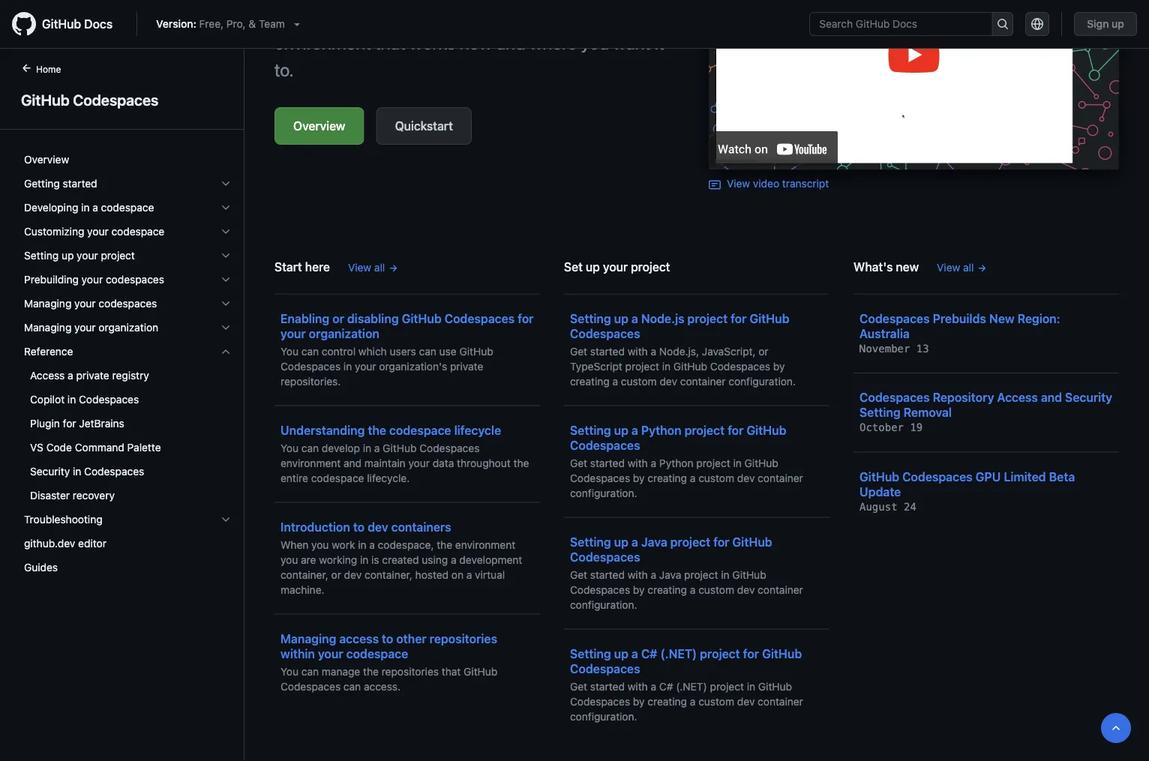 Task type: vqa. For each thing, say whether or not it's contained in the screenshot.


Task type: locate. For each thing, give the bounding box(es) containing it.
sc 9kayk9 0 image
[[220, 178, 232, 190], [220, 250, 232, 262], [220, 298, 232, 310], [220, 346, 232, 358]]

0 horizontal spatial view all
[[348, 261, 385, 274]]

guides
[[24, 561, 58, 574]]

0 vertical spatial access
[[30, 369, 65, 382]]

1 vertical spatial you
[[281, 554, 298, 566]]

0 vertical spatial you
[[281, 345, 299, 358]]

beta
[[1049, 470, 1075, 484]]

0 vertical spatial security
[[1065, 391, 1112, 405]]

access right repository
[[997, 391, 1038, 405]]

sc 9kayk9 0 image inside troubleshooting dropdown button
[[220, 514, 232, 526]]

0 horizontal spatial all
[[374, 261, 385, 274]]

2 sc 9kayk9 0 image from the top
[[220, 226, 232, 238]]

1 vertical spatial repositories
[[382, 665, 439, 678]]

or right javascript,
[[758, 345, 768, 358]]

your inside 'prebuilding your codespaces' dropdown button
[[82, 273, 103, 286]]

for inside enabling or disabling github codespaces for your organization you can control which users can use github codespaces in your organization's private repositories.
[[518, 311, 534, 326]]

for inside setting up a node.js project for github codespaces get started with a node.js, javascript, or typescript project in github codespaces by creating a custom dev container configuration.
[[731, 311, 747, 326]]

2 you from the top
[[281, 442, 299, 454]]

access.
[[364, 680, 401, 693]]

1 sc 9kayk9 0 image from the top
[[220, 178, 232, 190]]

managing for organization
[[24, 321, 72, 334]]

1 horizontal spatial to
[[382, 632, 393, 646]]

home link
[[15, 62, 85, 77]]

sc 9kayk9 0 image inside the 'getting started' dropdown button
[[220, 178, 232, 190]]

codespaces down 'prebuilding your codespaces' dropdown button
[[99, 297, 157, 310]]

2 all from the left
[[963, 261, 974, 274]]

setting inside setting up a python project for github codespaces get started with a python project in github codespaces by creating a custom dev container configuration.
[[570, 423, 611, 437]]

environment for introduction to dev containers
[[455, 539, 515, 551]]

repository
[[933, 391, 994, 405]]

users
[[390, 345, 416, 358]]

1 vertical spatial you
[[281, 442, 299, 454]]

1 vertical spatial codespaces
[[99, 297, 157, 310]]

organization inside enabling or disabling github codespaces for your organization you can control which users can use github codespaces in your organization's private repositories.
[[309, 326, 379, 341]]

up inside setting up a python project for github codespaces get started with a python project in github codespaces by creating a custom dev container configuration.
[[614, 423, 629, 437]]

which
[[358, 345, 387, 358]]

view all right here
[[348, 261, 385, 274]]

3 get from the top
[[570, 569, 587, 581]]

private
[[450, 360, 483, 373], [76, 369, 109, 382]]

1 horizontal spatial all
[[963, 261, 974, 274]]

setting inside setting up a node.js project for github codespaces get started with a node.js, javascript, or typescript project in github codespaces by creating a custom dev container configuration.
[[570, 311, 611, 326]]

0 vertical spatial you
[[311, 539, 329, 551]]

for inside setting up a java project for github codespaces get started with a java project in github codespaces by creating a custom dev container configuration.
[[713, 535, 729, 549]]

customizing your codespace
[[24, 225, 164, 238]]

0 vertical spatial environment
[[281, 457, 341, 469]]

1 sc 9kayk9 0 image from the top
[[220, 202, 232, 214]]

codespace down access on the bottom of the page
[[346, 647, 408, 661]]

2 horizontal spatial view
[[937, 261, 960, 274]]

getting started
[[24, 177, 97, 190]]

with inside setting up a node.js project for github codespaces get started with a node.js, javascript, or typescript project in github codespaces by creating a custom dev container configuration.
[[628, 345, 648, 358]]

sc 9kayk9 0 image inside setting up your project dropdown button
[[220, 250, 232, 262]]

organization down managing your codespaces dropdown button
[[99, 321, 158, 334]]

1 reference element from the top
[[12, 340, 244, 508]]

for for setting up a python project for github codespaces
[[728, 423, 744, 437]]

python
[[641, 423, 681, 437], [659, 457, 693, 469]]

up inside setting up a java project for github codespaces get started with a java project in github codespaces by creating a custom dev container configuration.
[[614, 535, 629, 549]]

2 view all from the left
[[937, 261, 974, 274]]

the inside introduction to dev containers when you work in a codespace, the environment you are working in is created using a development container, or dev container, hosted on a virtual machine.
[[437, 539, 452, 551]]

view for codespaces prebuilds new region: australia
[[937, 261, 960, 274]]

0 vertical spatial codespaces
[[106, 273, 164, 286]]

with inside setting up a java project for github codespaces get started with a java project in github codespaces by creating a custom dev container configuration.
[[628, 569, 648, 581]]

view inside view video transcript "link"
[[727, 178, 750, 190]]

all up prebuilds
[[963, 261, 974, 274]]

organization
[[99, 321, 158, 334], [309, 326, 379, 341]]

sc 9kayk9 0 image inside 'prebuilding your codespaces' dropdown button
[[220, 274, 232, 286]]

setting up a c# (.net) project for github codespaces get started with a c# (.net) project in github codespaces by creating a custom dev container configuration.
[[570, 647, 803, 723]]

guides link
[[18, 556, 238, 580]]

containers
[[391, 520, 451, 534]]

setting inside setting up a java project for github codespaces get started with a java project in github codespaces by creating a custom dev container configuration.
[[570, 535, 611, 549]]

environment inside understanding the codespace lifecycle you can develop in a github codespaces environment and maintain your data throughout the entire codespace lifecycle.
[[281, 457, 341, 469]]

1 vertical spatial c#
[[659, 680, 673, 693]]

node.js
[[641, 311, 684, 326]]

view right the link image
[[727, 178, 750, 190]]

introduction to dev containers when you work in a codespace, the environment you are working in is created using a development container, or dev container, hosted on a virtual machine.
[[281, 520, 522, 596]]

a inside dropdown button
[[92, 201, 98, 214]]

0 horizontal spatial container,
[[281, 569, 328, 581]]

by inside setting up a node.js project for github codespaces get started with a node.js, javascript, or typescript project in github codespaces by creating a custom dev container configuration.
[[773, 360, 785, 373]]

your down developing in a codespace
[[87, 225, 109, 238]]

started inside setting up a python project for github codespaces get started with a python project in github codespaces by creating a custom dev container configuration.
[[590, 457, 625, 469]]

your inside understanding the codespace lifecycle you can develop in a github codespaces environment and maintain your data throughout the entire codespace lifecycle.
[[408, 457, 430, 469]]

custom
[[621, 375, 657, 388], [698, 472, 734, 484], [698, 584, 734, 596], [698, 695, 734, 708]]

4 sc 9kayk9 0 image from the top
[[220, 346, 232, 358]]

in inside setting up a c# (.net) project for github codespaces get started with a c# (.net) project in github codespaces by creating a custom dev container configuration.
[[747, 680, 755, 693]]

0 vertical spatial overview
[[293, 119, 345, 133]]

up for setting up a python project for github codespaces get started with a python project in github codespaces by creating a custom dev container configuration.
[[614, 423, 629, 437]]

custom inside setting up a java project for github codespaces get started with a java project in github codespaces by creating a custom dev container configuration.
[[698, 584, 734, 596]]

2 get from the top
[[570, 457, 587, 469]]

set
[[564, 260, 583, 274]]

1 vertical spatial java
[[659, 569, 681, 581]]

new
[[989, 311, 1014, 326]]

your inside setting up your project dropdown button
[[77, 249, 98, 262]]

introduction
[[281, 520, 350, 534]]

0 horizontal spatial organization
[[99, 321, 158, 334]]

the up access.
[[363, 665, 379, 678]]

0 horizontal spatial and
[[344, 457, 362, 469]]

development
[[459, 554, 522, 566]]

you inside enabling or disabling github codespaces for your organization you can control which users can use github codespaces in your organization's private repositories.
[[281, 345, 299, 358]]

managing your organization button
[[18, 316, 238, 340]]

security in codespaces
[[30, 465, 144, 478]]

1 get from the top
[[570, 345, 587, 358]]

you up entire
[[281, 442, 299, 454]]

1 horizontal spatial environment
[[455, 539, 515, 551]]

your left data
[[408, 457, 430, 469]]

to
[[353, 520, 365, 534], [382, 632, 393, 646]]

start here
[[275, 260, 330, 274]]

sc 9kayk9 0 image
[[220, 202, 232, 214], [220, 226, 232, 238], [220, 274, 232, 286], [220, 322, 232, 334], [220, 514, 232, 526]]

up for setting up a c# (.net) project for github codespaces get started with a c# (.net) project in github codespaces by creating a custom dev container configuration.
[[614, 647, 629, 661]]

managing for codespaces
[[24, 297, 72, 310]]

or up control
[[332, 311, 344, 326]]

managing down prebuilding
[[24, 297, 72, 310]]

creating inside setting up a java project for github codespaces get started with a java project in github codespaces by creating a custom dev container configuration.
[[648, 584, 687, 596]]

view right here
[[348, 261, 371, 274]]

codespaces
[[73, 91, 159, 108], [444, 311, 515, 326], [860, 311, 930, 326], [570, 326, 640, 341], [281, 360, 341, 373], [710, 360, 770, 373], [860, 391, 930, 405], [79, 393, 139, 406], [570, 438, 640, 452], [419, 442, 480, 454], [84, 465, 144, 478], [902, 470, 973, 484], [570, 472, 630, 484], [570, 550, 640, 564], [570, 584, 630, 596], [570, 662, 640, 676], [281, 680, 341, 693], [570, 695, 630, 708]]

access a private registry
[[30, 369, 149, 382]]

security in codespaces link
[[18, 460, 238, 484]]

to up work
[[353, 520, 365, 534]]

container
[[680, 375, 726, 388], [758, 472, 803, 484], [758, 584, 803, 596], [758, 695, 803, 708]]

setting up a python project for github codespaces get started with a python project in github codespaces by creating a custom dev container configuration.
[[570, 423, 803, 499]]

1 horizontal spatial security
[[1065, 391, 1112, 405]]

configuration. inside setting up a c# (.net) project for github codespaces get started with a c# (.net) project in github codespaces by creating a custom dev container configuration.
[[570, 710, 637, 723]]

your right set
[[603, 260, 628, 274]]

sc 9kayk9 0 image for reference
[[220, 346, 232, 358]]

you down when
[[281, 554, 298, 566]]

setting up a node.js project for github codespaces get started with a node.js, javascript, or typescript project in github codespaces by creating a custom dev container configuration.
[[570, 311, 796, 388]]

get for setting up a java project for github codespaces
[[570, 569, 587, 581]]

1 horizontal spatial view all link
[[937, 260, 987, 275]]

private down use
[[450, 360, 483, 373]]

get for setting up a python project for github codespaces
[[570, 457, 587, 469]]

1 vertical spatial overview link
[[18, 148, 238, 172]]

that
[[442, 665, 461, 678]]

reference element
[[12, 340, 244, 508], [12, 364, 244, 508]]

or down "working"
[[331, 569, 341, 581]]

13
[[916, 343, 929, 355]]

setting for node.js
[[570, 311, 611, 326]]

setting
[[24, 249, 59, 262], [570, 311, 611, 326], [860, 406, 901, 420], [570, 423, 611, 437], [570, 535, 611, 549], [570, 647, 611, 661]]

environment up entire
[[281, 457, 341, 469]]

all up the disabling
[[374, 261, 385, 274]]

team
[[259, 18, 285, 30]]

access inside codespaces repository access and security setting removal october 19
[[997, 391, 1038, 405]]

by inside setting up a c# (.net) project for github codespaces get started with a c# (.net) project in github codespaces by creating a custom dev container configuration.
[[633, 695, 645, 708]]

version: free, pro, & team
[[156, 18, 285, 30]]

when
[[281, 539, 309, 551]]

you down enabling
[[281, 345, 299, 358]]

dev
[[660, 375, 677, 388], [737, 472, 755, 484], [368, 520, 388, 534], [344, 569, 362, 581], [737, 584, 755, 596], [737, 695, 755, 708]]

update
[[860, 485, 901, 499]]

2 vertical spatial managing
[[281, 632, 336, 646]]

in
[[81, 201, 90, 214], [343, 360, 352, 373], [662, 360, 671, 373], [67, 393, 76, 406], [363, 442, 371, 454], [733, 457, 742, 469], [73, 465, 81, 478], [358, 539, 366, 551], [360, 554, 368, 566], [721, 569, 729, 581], [747, 680, 755, 693]]

access up copilot
[[30, 369, 65, 382]]

search image
[[997, 18, 1009, 30]]

to left other
[[382, 632, 393, 646]]

view all link up the disabling
[[348, 260, 398, 275]]

the inside managing access to other repositories within your codespace you can manage the repositories that github codespaces can access.
[[363, 665, 379, 678]]

3 sc 9kayk9 0 image from the top
[[220, 298, 232, 310]]

1 horizontal spatial organization
[[309, 326, 379, 341]]

view
[[727, 178, 750, 190], [348, 261, 371, 274], [937, 261, 960, 274]]

0 vertical spatial or
[[332, 311, 344, 326]]

1 horizontal spatial overview link
[[275, 107, 364, 145]]

view all link
[[348, 260, 398, 275], [937, 260, 987, 275]]

sc 9kayk9 0 image inside managing your codespaces dropdown button
[[220, 298, 232, 310]]

node.js,
[[659, 345, 699, 358]]

repositories
[[430, 632, 497, 646], [382, 665, 439, 678]]

github inside github codespaces gpu limited beta update august 24
[[860, 470, 899, 484]]

started inside setting up a java project for github codespaces get started with a java project in github codespaces by creating a custom dev container configuration.
[[590, 569, 625, 581]]

setting inside setting up a c# (.net) project for github codespaces get started with a c# (.net) project in github codespaces by creating a custom dev container configuration.
[[570, 647, 611, 661]]

repositories up that
[[430, 632, 497, 646]]

1 view all link from the left
[[348, 260, 398, 275]]

4 get from the top
[[570, 680, 587, 693]]

environment up development
[[455, 539, 515, 551]]

can down manage
[[343, 680, 361, 693]]

you for enabling or disabling github codespaces for your organization
[[281, 345, 299, 358]]

work
[[332, 539, 355, 551]]

for inside setting up a python project for github codespaces get started with a python project in github codespaces by creating a custom dev container configuration.
[[728, 423, 744, 437]]

view right "new"
[[937, 261, 960, 274]]

1 with from the top
[[628, 345, 648, 358]]

the right throughout
[[513, 457, 529, 469]]

virtual
[[475, 569, 505, 581]]

4 with from the top
[[628, 680, 648, 693]]

set up your project
[[564, 260, 670, 274]]

2 with from the top
[[628, 457, 648, 469]]

2 vertical spatial you
[[281, 665, 299, 678]]

vs
[[30, 441, 43, 454]]

managing up within
[[281, 632, 336, 646]]

your up manage
[[318, 647, 343, 661]]

your up the prebuilding your codespaces
[[77, 249, 98, 262]]

editor
[[78, 537, 106, 550]]

a inside reference element
[[68, 369, 73, 382]]

github codespaces element
[[0, 61, 245, 760]]

0 vertical spatial to
[[353, 520, 365, 534]]

dev inside setting up a java project for github codespaces get started with a java project in github codespaces by creating a custom dev container configuration.
[[737, 584, 755, 596]]

24
[[904, 501, 916, 513]]

5 sc 9kayk9 0 image from the top
[[220, 514, 232, 526]]

setting inside codespaces repository access and security setting removal october 19
[[860, 406, 901, 420]]

plugin for jetbrains
[[30, 417, 124, 430]]

get inside setting up a java project for github codespaces get started with a java project in github codespaces by creating a custom dev container configuration.
[[570, 569, 587, 581]]

your inside managing access to other repositories within your codespace you can manage the repositories that github codespaces can access.
[[318, 647, 343, 661]]

can left control
[[301, 345, 319, 358]]

october
[[860, 422, 904, 434]]

select language: current language is english image
[[1031, 18, 1043, 30]]

1 vertical spatial access
[[997, 391, 1038, 405]]

1 horizontal spatial private
[[450, 360, 483, 373]]

disaster
[[30, 489, 70, 502]]

in inside security in codespaces link
[[73, 465, 81, 478]]

0 horizontal spatial security
[[30, 465, 70, 478]]

container,
[[281, 569, 328, 581], [365, 569, 412, 581]]

for inside setting up a c# (.net) project for github codespaces get started with a c# (.net) project in github codespaces by creating a custom dev container configuration.
[[743, 647, 759, 661]]

can left use
[[419, 345, 436, 358]]

view all right "new"
[[937, 261, 974, 274]]

can down understanding
[[301, 442, 319, 454]]

entire
[[281, 472, 308, 484]]

you down within
[[281, 665, 299, 678]]

pro,
[[226, 18, 246, 30]]

0 vertical spatial c#
[[641, 647, 657, 661]]

dev inside setting up a node.js project for github codespaces get started with a node.js, javascript, or typescript project in github codespaces by creating a custom dev container configuration.
[[660, 375, 677, 388]]

2 sc 9kayk9 0 image from the top
[[220, 250, 232, 262]]

or inside setting up a node.js project for github codespaces get started with a node.js, javascript, or typescript project in github codespaces by creating a custom dev container configuration.
[[758, 345, 768, 358]]

sign up link
[[1074, 12, 1137, 36]]

up inside setting up a node.js project for github codespaces get started with a node.js, javascript, or typescript project in github codespaces by creating a custom dev container configuration.
[[614, 311, 629, 326]]

1 horizontal spatial container,
[[365, 569, 412, 581]]

codespaces
[[106, 273, 164, 286], [99, 297, 157, 310]]

environment inside introduction to dev containers when you work in a codespace, the environment you are working in is created using a development container, or dev container, hosted on a virtual machine.
[[455, 539, 515, 551]]

overview link
[[275, 107, 364, 145], [18, 148, 238, 172]]

view all for start here
[[348, 261, 385, 274]]

up inside dropdown button
[[61, 249, 74, 262]]

with
[[628, 345, 648, 358], [628, 457, 648, 469], [628, 569, 648, 581], [628, 680, 648, 693]]

you for managing access to other repositories within your codespace
[[281, 665, 299, 678]]

managing inside managing access to other repositories within your codespace you can manage the repositories that github codespaces can access.
[[281, 632, 336, 646]]

1 horizontal spatial view all
[[937, 261, 974, 274]]

0 horizontal spatial view
[[348, 261, 371, 274]]

0 vertical spatial and
[[1041, 391, 1062, 405]]

configuration. inside setting up a java project for github codespaces get started with a java project in github codespaces by creating a custom dev container configuration.
[[570, 599, 637, 611]]

2 view all link from the left
[[937, 260, 987, 275]]

setting inside setting up your project dropdown button
[[24, 249, 59, 262]]

codespaces inside codespaces repository access and security setting removal october 19
[[860, 391, 930, 405]]

2 container, from the left
[[365, 569, 412, 581]]

managing access to other repositories within your codespace you can manage the repositories that github codespaces can access.
[[281, 632, 498, 693]]

github inside managing access to other repositories within your codespace you can manage the repositories that github codespaces can access.
[[464, 665, 498, 678]]

gpu
[[976, 470, 1001, 484]]

container inside setting up a c# (.net) project for github codespaces get started with a c# (.net) project in github codespaces by creating a custom dev container configuration.
[[758, 695, 803, 708]]

organization up control
[[309, 326, 379, 341]]

repositories up access.
[[382, 665, 439, 678]]

container, down created
[[365, 569, 412, 581]]

codespaces for prebuilding your codespaces
[[106, 273, 164, 286]]

1 all from the left
[[374, 261, 385, 274]]

codespaces inside github codespaces gpu limited beta update august 24
[[902, 470, 973, 484]]

view all link up prebuilds
[[937, 260, 987, 275]]

1 vertical spatial overview
[[24, 153, 69, 166]]

1 horizontal spatial overview
[[293, 119, 345, 133]]

sc 9kayk9 0 image for codespace
[[220, 226, 232, 238]]

0 horizontal spatial you
[[281, 554, 298, 566]]

creating inside setting up a node.js project for github codespaces get started with a node.js, javascript, or typescript project in github codespaces by creating a custom dev container configuration.
[[570, 375, 610, 388]]

1 you from the top
[[281, 345, 299, 358]]

in inside understanding the codespace lifecycle you can develop in a github codespaces environment and maintain your data throughout the entire codespace lifecycle.
[[363, 442, 371, 454]]

2 reference element from the top
[[12, 364, 244, 508]]

security inside github codespaces element
[[30, 465, 70, 478]]

2 vertical spatial or
[[331, 569, 341, 581]]

can inside understanding the codespace lifecycle you can develop in a github codespaces environment and maintain your data throughout the entire codespace lifecycle.
[[301, 442, 319, 454]]

sc 9kayk9 0 image inside developing in a codespace dropdown button
[[220, 202, 232, 214]]

you inside understanding the codespace lifecycle you can develop in a github codespaces environment and maintain your data throughout the entire codespace lifecycle.
[[281, 442, 299, 454]]

codespaces for managing your codespaces
[[99, 297, 157, 310]]

1 horizontal spatial view
[[727, 178, 750, 190]]

your up managing your organization
[[74, 297, 96, 310]]

0 horizontal spatial view all link
[[348, 260, 398, 275]]

3 with from the top
[[628, 569, 648, 581]]

codespaces down setting up your project dropdown button in the left top of the page
[[106, 273, 164, 286]]

0 vertical spatial java
[[641, 535, 667, 549]]

other
[[396, 632, 427, 646]]

0 horizontal spatial c#
[[641, 647, 657, 661]]

1 horizontal spatial c#
[[659, 680, 673, 693]]

0 vertical spatial python
[[641, 423, 681, 437]]

None search field
[[809, 12, 1013, 36]]

container, up "machine."
[[281, 569, 328, 581]]

3 sc 9kayk9 0 image from the top
[[220, 274, 232, 286]]

get inside setting up a node.js project for github codespaces get started with a node.js, javascript, or typescript project in github codespaces by creating a custom dev container configuration.
[[570, 345, 587, 358]]

repositories.
[[281, 375, 341, 388]]

github codespaces link
[[18, 89, 226, 111]]

tooltip
[[1101, 713, 1131, 743]]

1 vertical spatial environment
[[455, 539, 515, 551]]

managing up 'reference'
[[24, 321, 72, 334]]

plugin
[[30, 417, 60, 430]]

started for setting up a node.js project for github codespaces
[[590, 345, 625, 358]]

your down managing your codespaces
[[74, 321, 96, 334]]

creating
[[570, 375, 610, 388], [648, 472, 687, 484], [648, 584, 687, 596], [648, 695, 687, 708]]

by
[[773, 360, 785, 373], [633, 472, 645, 484], [633, 584, 645, 596], [633, 695, 645, 708]]

view all
[[348, 261, 385, 274], [937, 261, 974, 274]]

1 vertical spatial or
[[758, 345, 768, 358]]

start
[[275, 260, 302, 274]]

1 horizontal spatial access
[[997, 391, 1038, 405]]

1 vertical spatial security
[[30, 465, 70, 478]]

1 horizontal spatial you
[[311, 539, 329, 551]]

0 horizontal spatial access
[[30, 369, 65, 382]]

0 horizontal spatial to
[[353, 520, 365, 534]]

started for setting up a java project for github codespaces
[[590, 569, 625, 581]]

your up managing your codespaces
[[82, 273, 103, 286]]

you down introduction
[[311, 539, 329, 551]]

1 vertical spatial to
[[382, 632, 393, 646]]

view video transcript
[[727, 178, 829, 190]]

private up copilot in codespaces
[[76, 369, 109, 382]]

started
[[63, 177, 97, 190], [590, 345, 625, 358], [590, 457, 625, 469], [590, 569, 625, 581], [590, 680, 625, 693]]

0 horizontal spatial environment
[[281, 457, 341, 469]]

3 you from the top
[[281, 665, 299, 678]]

you inside managing access to other repositories within your codespace you can manage the repositories that github codespaces can access.
[[281, 665, 299, 678]]

1 view all from the left
[[348, 261, 385, 274]]

4 sc 9kayk9 0 image from the top
[[220, 322, 232, 334]]

sc 9kayk9 0 image inside reference dropdown button
[[220, 346, 232, 358]]

codespace down the 'getting started' dropdown button
[[101, 201, 154, 214]]

0 horizontal spatial overview
[[24, 153, 69, 166]]

0 vertical spatial managing
[[24, 297, 72, 310]]

security inside codespaces repository access and security setting removal october 19
[[1065, 391, 1112, 405]]

hosted
[[415, 569, 449, 581]]

with inside setting up a python project for github codespaces get started with a python project in github codespaces by creating a custom dev container configuration.
[[628, 457, 648, 469]]

the up using
[[437, 539, 452, 551]]

sc 9kayk9 0 image for setting up your project
[[220, 250, 232, 262]]

with for java
[[628, 569, 648, 581]]

view all for what's new
[[937, 261, 974, 274]]

1 vertical spatial managing
[[24, 321, 72, 334]]

codespace up data
[[389, 423, 451, 437]]

up for setting up a node.js project for github codespaces get started with a node.js, javascript, or typescript project in github codespaces by creating a custom dev container configuration.
[[614, 311, 629, 326]]

sc 9kayk9 0 image inside customizing your codespace dropdown button
[[220, 226, 232, 238]]

sc 9kayk9 0 image inside managing your organization dropdown button
[[220, 322, 232, 334]]

created
[[382, 554, 419, 566]]

up for setting up your project
[[61, 249, 74, 262]]

1 vertical spatial and
[[344, 457, 362, 469]]

overview
[[293, 119, 345, 133], [24, 153, 69, 166]]

0 horizontal spatial private
[[76, 369, 109, 382]]

november 13 element
[[860, 343, 929, 355]]

1 horizontal spatial and
[[1041, 391, 1062, 405]]



Task type: describe. For each thing, give the bounding box(es) containing it.
organization inside dropdown button
[[99, 321, 158, 334]]

within
[[281, 647, 315, 661]]

developing in a codespace button
[[18, 196, 238, 220]]

creating inside setting up a c# (.net) project for github codespaces get started with a c# (.net) project in github codespaces by creating a custom dev container configuration.
[[648, 695, 687, 708]]

developing in a codespace
[[24, 201, 154, 214]]

in inside setting up a python project for github codespaces get started with a python project in github codespaces by creating a custom dev container configuration.
[[733, 457, 742, 469]]

disaster recovery link
[[18, 484, 238, 508]]

enabling or disabling github codespaces for your organization you can control which users can use github codespaces in your organization's private repositories.
[[281, 311, 534, 388]]

in inside setting up a node.js project for github codespaces get started with a node.js, javascript, or typescript project in github codespaces by creating a custom dev container configuration.
[[662, 360, 671, 373]]

disabling
[[347, 311, 399, 326]]

sc 9kayk9 0 image for managing your codespaces
[[220, 298, 232, 310]]

plugin for jetbrains link
[[18, 412, 238, 436]]

by inside setting up a java project for github codespaces get started with a java project in github codespaces by creating a custom dev container configuration.
[[633, 584, 645, 596]]

github.dev
[[24, 537, 75, 550]]

1 container, from the left
[[281, 569, 328, 581]]

home
[[36, 64, 61, 74]]

new
[[896, 260, 919, 274]]

the up maintain
[[368, 423, 386, 437]]

with for node.js
[[628, 345, 648, 358]]

for for setting up a node.js project for github codespaces
[[731, 311, 747, 326]]

docs
[[84, 17, 113, 31]]

private inside enabling or disabling github codespaces for your organization you can control which users can use github codespaces in your organization's private repositories.
[[450, 360, 483, 373]]

1 vertical spatial (.net)
[[676, 680, 707, 693]]

0 horizontal spatial overview link
[[18, 148, 238, 172]]

your inside managing your codespaces dropdown button
[[74, 297, 96, 310]]

codespace down developing in a codespace dropdown button
[[111, 225, 164, 238]]

codespace inside managing access to other repositories within your codespace you can manage the repositories that github codespaces can access.
[[346, 647, 408, 661]]

container inside setting up a java project for github codespaces get started with a java project in github codespaces by creating a custom dev container configuration.
[[758, 584, 803, 596]]

disaster recovery
[[30, 489, 115, 502]]

scroll to top image
[[1110, 722, 1122, 734]]

troubleshooting
[[24, 513, 102, 526]]

started for setting up a python project for github codespaces
[[590, 457, 625, 469]]

command
[[75, 441, 124, 454]]

use
[[439, 345, 457, 358]]

quickstart
[[395, 119, 453, 133]]

palette
[[127, 441, 161, 454]]

view video transcript link
[[709, 178, 829, 191]]

get for setting up a node.js project for github codespaces
[[570, 345, 587, 358]]

with inside setting up a c# (.net) project for github codespaces get started with a c# (.net) project in github codespaces by creating a custom dev container configuration.
[[628, 680, 648, 693]]

view for enabling or disabling github codespaces for your organization
[[348, 261, 371, 274]]

setting for java
[[570, 535, 611, 549]]

0 vertical spatial repositories
[[430, 632, 497, 646]]

started inside the 'getting started' dropdown button
[[63, 177, 97, 190]]

codespaces inside understanding the codespace lifecycle you can develop in a github codespaces environment and maintain your data throughout the entire codespace lifecycle.
[[419, 442, 480, 454]]

github docs link
[[12, 12, 125, 36]]

copilot in codespaces
[[30, 393, 139, 406]]

for inside reference element
[[63, 417, 76, 430]]

github docs
[[42, 17, 113, 31]]

or inside enabling or disabling github codespaces for your organization you can control which users can use github codespaces in your organization's private repositories.
[[332, 311, 344, 326]]

link image
[[709, 179, 721, 191]]

can down within
[[301, 665, 319, 678]]

reference element containing reference
[[12, 340, 244, 508]]

prebuilds
[[933, 311, 986, 326]]

managing for to
[[281, 632, 336, 646]]

are
[[301, 554, 316, 566]]

developing
[[24, 201, 78, 214]]

Search GitHub Docs search field
[[810, 13, 992, 35]]

video
[[753, 178, 779, 190]]

quickstart link
[[376, 107, 472, 145]]

version:
[[156, 18, 196, 30]]

managing your organization
[[24, 321, 158, 334]]

your down which
[[355, 360, 376, 373]]

custom inside setting up a c# (.net) project for github codespaces get started with a c# (.net) project in github codespaces by creating a custom dev container configuration.
[[698, 695, 734, 708]]

limited
[[1004, 470, 1046, 484]]

organization's
[[379, 360, 447, 373]]

access inside access a private registry link
[[30, 369, 65, 382]]

using
[[422, 554, 448, 566]]

0 vertical spatial (.net)
[[660, 647, 697, 661]]

github inside understanding the codespace lifecycle you can develop in a github codespaces environment and maintain your data throughout the entire codespace lifecycle.
[[383, 442, 417, 454]]

container inside setting up a node.js project for github codespaces get started with a node.js, javascript, or typescript project in github codespaces by creating a custom dev container configuration.
[[680, 375, 726, 388]]

control
[[322, 345, 356, 358]]

github codespaces
[[21, 91, 159, 108]]

troubleshooting button
[[18, 508, 238, 532]]

customizing
[[24, 225, 84, 238]]

prebuilding your codespaces button
[[18, 268, 238, 292]]

github codespaces gpu limited beta update august 24
[[860, 470, 1075, 513]]

codespace down develop
[[311, 472, 364, 484]]

machine.
[[281, 584, 324, 596]]

copilot in codespaces link
[[18, 388, 238, 412]]

github.dev editor link
[[18, 532, 238, 556]]

working
[[319, 554, 357, 566]]

setting for python
[[570, 423, 611, 437]]

transcript
[[782, 178, 829, 190]]

codespaces inside managing access to other repositories within your codespace you can manage the repositories that github codespaces can access.
[[281, 680, 341, 693]]

august 24 element
[[860, 501, 916, 513]]

removal
[[904, 406, 952, 420]]

up for setting up a java project for github codespaces get started with a java project in github codespaces by creating a custom dev container configuration.
[[614, 535, 629, 549]]

enabling
[[281, 311, 329, 326]]

javascript,
[[702, 345, 756, 358]]

australia
[[860, 326, 910, 341]]

1 vertical spatial python
[[659, 457, 693, 469]]

sign
[[1087, 18, 1109, 30]]

all for disabling
[[374, 261, 385, 274]]

prebuilding your codespaces
[[24, 273, 164, 286]]

reference element containing access a private registry
[[12, 364, 244, 508]]

and inside codespaces repository access and security setting removal october 19
[[1041, 391, 1062, 405]]

sign up
[[1087, 18, 1124, 30]]

prebuilding
[[24, 273, 79, 286]]

your down enabling
[[281, 326, 306, 341]]

your inside managing your organization dropdown button
[[74, 321, 96, 334]]

view all link for start here
[[348, 260, 398, 275]]

here
[[305, 260, 330, 274]]

environment for understanding the codespace lifecycle
[[281, 457, 341, 469]]

what's new
[[854, 260, 919, 274]]

github inside github codespaces link
[[21, 91, 70, 108]]

dev inside setting up a c# (.net) project for github codespaces get started with a c# (.net) project in github codespaces by creating a custom dev container configuration.
[[737, 695, 755, 708]]

sc 9kayk9 0 image for getting started
[[220, 178, 232, 190]]

region:
[[1017, 311, 1060, 326]]

github.dev editor
[[24, 537, 106, 550]]

in inside enabling or disabling github codespaces for your organization you can control which users can use github codespaces in your organization's private repositories.
[[343, 360, 352, 373]]

codespaces prebuilds new region: australia november 13
[[860, 311, 1060, 355]]

for for setting up a java project for github codespaces
[[713, 535, 729, 549]]

copilot
[[30, 393, 65, 406]]

with for python
[[628, 457, 648, 469]]

or inside introduction to dev containers when you work in a codespace, the environment you are working in is created using a development container, or dev container, hosted on a virtual machine.
[[331, 569, 341, 581]]

all for new
[[963, 261, 974, 274]]

custom inside setting up a node.js project for github codespaces get started with a node.js, javascript, or typescript project in github codespaces by creating a custom dev container configuration.
[[621, 375, 657, 388]]

access
[[339, 632, 379, 646]]

19
[[910, 422, 923, 434]]

custom inside setting up a python project for github codespaces get started with a python project in github codespaces by creating a custom dev container configuration.
[[698, 472, 734, 484]]

sc 9kayk9 0 image for codespaces
[[220, 274, 232, 286]]

typescript
[[570, 360, 622, 373]]

up for sign up
[[1112, 18, 1124, 30]]

in inside setting up a java project for github codespaces get started with a java project in github codespaces by creating a custom dev container configuration.
[[721, 569, 729, 581]]

to inside introduction to dev containers when you work in a codespace, the environment you are working in is created using a development container, or dev container, hosted on a virtual machine.
[[353, 520, 365, 534]]

dev inside setting up a python project for github codespaces get started with a python project in github codespaces by creating a custom dev container configuration.
[[737, 472, 755, 484]]

november
[[860, 343, 910, 355]]

view all link for what's new
[[937, 260, 987, 275]]

customizing your codespace button
[[18, 220, 238, 244]]

sc 9kayk9 0 image for organization
[[220, 322, 232, 334]]

to inside managing access to other repositories within your codespace you can manage the repositories that github codespaces can access.
[[382, 632, 393, 646]]

access a private registry link
[[18, 364, 238, 388]]

started inside setting up a c# (.net) project for github codespaces get started with a c# (.net) project in github codespaces by creating a custom dev container configuration.
[[590, 680, 625, 693]]

configuration. inside setting up a node.js project for github codespaces get started with a node.js, javascript, or typescript project in github codespaces by creating a custom dev container configuration.
[[728, 375, 796, 388]]

lifecycle
[[454, 423, 501, 437]]

triangle down image
[[291, 18, 303, 30]]

develop
[[322, 442, 360, 454]]

0 vertical spatial overview link
[[275, 107, 364, 145]]

creating inside setting up a python project for github codespaces get started with a python project in github codespaces by creating a custom dev container configuration.
[[648, 472, 687, 484]]

recovery
[[73, 489, 115, 502]]

private inside github codespaces element
[[76, 369, 109, 382]]

and inside understanding the codespace lifecycle you can develop in a github codespaces environment and maintain your data throughout the entire codespace lifecycle.
[[344, 457, 362, 469]]

october 19 element
[[860, 422, 923, 434]]

in inside developing in a codespace dropdown button
[[81, 201, 90, 214]]

what's
[[854, 260, 893, 274]]

codespaces inside codespaces prebuilds new region: australia november 13
[[860, 311, 930, 326]]

for for enabling or disabling github codespaces for your organization
[[518, 311, 534, 326]]

throughout
[[457, 457, 511, 469]]

code
[[46, 441, 72, 454]]

overview inside github codespaces element
[[24, 153, 69, 166]]

&
[[249, 18, 256, 30]]

a inside understanding the codespace lifecycle you can develop in a github codespaces environment and maintain your data throughout the entire codespace lifecycle.
[[374, 442, 380, 454]]

sc 9kayk9 0 image for a
[[220, 202, 232, 214]]

setting for project
[[24, 249, 59, 262]]

by inside setting up a python project for github codespaces get started with a python project in github codespaces by creating a custom dev container configuration.
[[633, 472, 645, 484]]

up for set up your project
[[586, 260, 600, 274]]

codespaces repository access and security setting removal october 19
[[860, 391, 1112, 434]]

get inside setting up a c# (.net) project for github codespaces get started with a c# (.net) project in github codespaces by creating a custom dev container configuration.
[[570, 680, 587, 693]]

setting up your project
[[24, 249, 135, 262]]

project inside dropdown button
[[101, 249, 135, 262]]

august
[[860, 501, 897, 513]]

maintain
[[364, 457, 406, 469]]

managing your codespaces button
[[18, 292, 238, 316]]

container inside setting up a python project for github codespaces get started with a python project in github codespaces by creating a custom dev container configuration.
[[758, 472, 803, 484]]

your inside customizing your codespace dropdown button
[[87, 225, 109, 238]]

in inside copilot in codespaces link
[[67, 393, 76, 406]]

setting for c#
[[570, 647, 611, 661]]

configuration. inside setting up a python project for github codespaces get started with a python project in github codespaces by creating a custom dev container configuration.
[[570, 487, 637, 499]]

codespace,
[[378, 539, 434, 551]]



